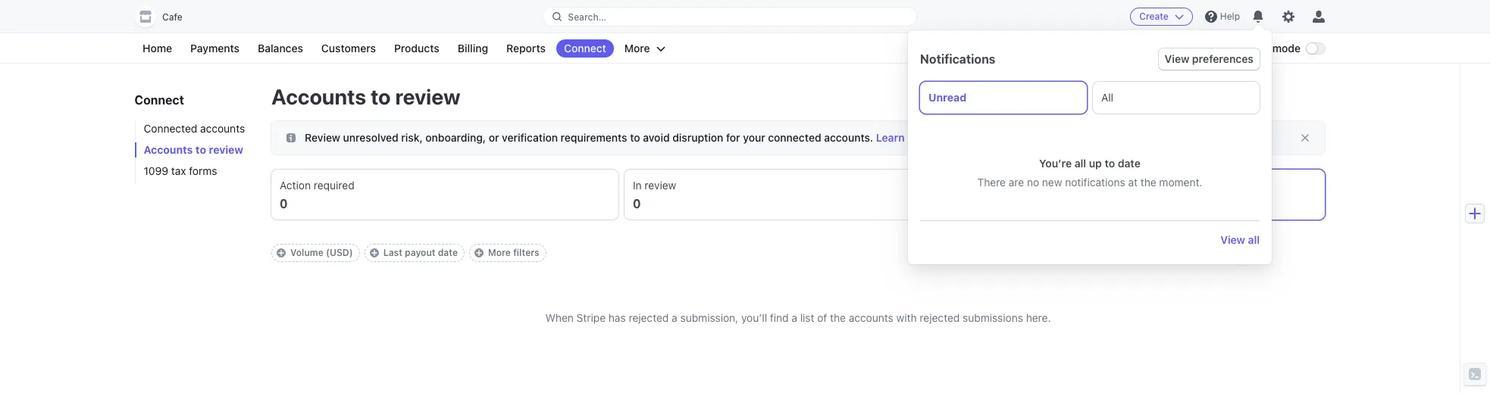 Task type: describe. For each thing, give the bounding box(es) containing it.
developers
[[1175, 42, 1232, 55]]

last payout date
[[383, 247, 458, 259]]

2 a from the left
[[792, 312, 797, 324]]

when
[[545, 312, 574, 324]]

when stripe has rejected a submission, you'll find a list of the accounts with rejected submissions here.
[[545, 312, 1051, 324]]

add volume (usd) image
[[277, 249, 286, 258]]

filters
[[513, 247, 540, 259]]

unread
[[929, 91, 967, 104]]

search…
[[568, 11, 606, 22]]

unread button
[[920, 82, 1087, 114]]

developers link
[[1168, 39, 1239, 58]]

view all
[[1221, 233, 1260, 246]]

risk,
[[401, 131, 423, 144]]

no
[[1027, 176, 1039, 189]]

add last payout date image
[[370, 249, 379, 258]]

accounts.
[[824, 131, 873, 144]]

svg image
[[287, 133, 296, 143]]

1 vertical spatial review
[[209, 143, 244, 156]]

here.
[[1026, 312, 1051, 324]]

customers
[[321, 42, 376, 55]]

cafe
[[162, 11, 183, 23]]

1099 tax forms link
[[135, 164, 256, 179]]

0 for in review 0
[[633, 197, 641, 211]]

1099 tax forms
[[144, 165, 218, 177]]

1 rejected from the left
[[629, 312, 669, 324]]

rejected
[[986, 179, 1032, 192]]

learn
[[876, 131, 905, 144]]

more button
[[617, 39, 673, 58]]

in review 0
[[633, 179, 676, 211]]

connected accounts link
[[135, 121, 256, 136]]

preferences
[[1192, 52, 1254, 65]]

1 vertical spatial accounts
[[144, 143, 193, 156]]

toolbar containing volume (usd)
[[271, 244, 1325, 262]]

test mode
[[1249, 42, 1301, 55]]

products
[[394, 42, 439, 55]]

help button
[[1199, 5, 1246, 29]]

1 vertical spatial connect
[[135, 93, 184, 107]]

disruption
[[673, 131, 723, 144]]

review
[[305, 131, 340, 144]]

home
[[143, 42, 172, 55]]

view all link
[[1221, 233, 1260, 246]]

with
[[896, 312, 917, 324]]

you'll
[[741, 312, 767, 324]]

new
[[1042, 176, 1062, 189]]

view preferences
[[1165, 52, 1254, 65]]

learn more link
[[876, 131, 934, 144]]

review inside in review 0
[[645, 179, 676, 192]]

volume (usd)
[[290, 247, 353, 259]]

requirements
[[561, 131, 627, 144]]

mode
[[1273, 42, 1301, 55]]

of
[[817, 312, 827, 324]]

balances link
[[250, 39, 311, 58]]

rejected link
[[978, 170, 1325, 220]]

all for you're
[[1075, 157, 1086, 170]]

stripe
[[577, 312, 606, 324]]

verification
[[502, 131, 558, 144]]

are
[[1009, 176, 1024, 189]]

or
[[489, 131, 499, 144]]

last
[[383, 247, 402, 259]]

connect link
[[556, 39, 614, 58]]

all button
[[1093, 82, 1260, 114]]

1099
[[144, 165, 169, 177]]

moment.
[[1159, 176, 1203, 189]]

1 a from the left
[[672, 312, 678, 324]]

Search… search field
[[544, 7, 916, 26]]

home link
[[135, 39, 180, 58]]

notifications
[[920, 52, 996, 66]]

submission,
[[680, 312, 739, 324]]

tax
[[172, 165, 187, 177]]

you're all up to date there are no new notifications at the moment.
[[978, 157, 1203, 189]]

notifications
[[1065, 176, 1126, 189]]

payout
[[405, 247, 436, 259]]

forms
[[189, 165, 218, 177]]

volume
[[290, 247, 324, 259]]

more filters
[[488, 247, 540, 259]]

tab list containing 0
[[271, 170, 1325, 220]]

all
[[1101, 91, 1114, 104]]

connected
[[144, 122, 198, 135]]

has
[[609, 312, 626, 324]]



Task type: locate. For each thing, give the bounding box(es) containing it.
0 horizontal spatial connect
[[135, 93, 184, 107]]

billing
[[458, 42, 488, 55]]

all for view
[[1248, 233, 1260, 246]]

0 down action
[[280, 197, 288, 211]]

1 horizontal spatial review
[[395, 84, 461, 109]]

there
[[978, 176, 1006, 189]]

the right of
[[830, 312, 846, 324]]

0 horizontal spatial accounts
[[144, 143, 193, 156]]

review unresolved risk, onboarding, or verification requirements to avoid disruption for your connected accounts. learn more
[[305, 131, 934, 144]]

action
[[280, 179, 311, 192]]

accounts to review link
[[135, 143, 256, 158]]

1 horizontal spatial more
[[625, 42, 650, 55]]

a left "submission,"
[[672, 312, 678, 324]]

connect up connected on the left of the page
[[135, 93, 184, 107]]

review right in
[[645, 179, 676, 192]]

to inside you're all up to date there are no new notifications at the moment.
[[1105, 157, 1115, 170]]

0 horizontal spatial view
[[1165, 52, 1190, 65]]

1 vertical spatial view
[[1221, 233, 1246, 246]]

1 vertical spatial date
[[438, 247, 458, 259]]

required
[[314, 179, 355, 192]]

1 vertical spatial accounts to review
[[144, 143, 244, 156]]

0 vertical spatial accounts to review
[[271, 84, 461, 109]]

payments
[[190, 42, 240, 55]]

1 horizontal spatial accounts to review
[[271, 84, 461, 109]]

rejected right has in the bottom left of the page
[[629, 312, 669, 324]]

0 vertical spatial accounts
[[201, 122, 245, 135]]

you're
[[1039, 157, 1072, 170]]

0 vertical spatial review
[[395, 84, 461, 109]]

0 horizontal spatial the
[[830, 312, 846, 324]]

toolbar
[[271, 244, 1325, 262]]

the for of
[[830, 312, 846, 324]]

connected accounts
[[144, 122, 245, 135]]

test
[[1249, 42, 1270, 55]]

more right connect link
[[625, 42, 650, 55]]

0 vertical spatial all
[[1075, 157, 1086, 170]]

1 horizontal spatial view
[[1221, 233, 1246, 246]]

the right 'at'
[[1141, 176, 1157, 189]]

accounts up accounts to review link
[[201, 122, 245, 135]]

0 inside in review 0
[[633, 197, 641, 211]]

avoid
[[643, 131, 670, 144]]

find
[[770, 312, 789, 324]]

0 horizontal spatial date
[[438, 247, 458, 259]]

more
[[908, 131, 934, 144]]

submissions
[[963, 312, 1023, 324]]

tab list up up at the right top of the page
[[920, 82, 1260, 114]]

view for view all
[[1221, 233, 1246, 246]]

accounts up review
[[271, 84, 366, 109]]

1 horizontal spatial a
[[792, 312, 797, 324]]

at
[[1128, 176, 1138, 189]]

your
[[743, 131, 765, 144]]

date
[[1118, 157, 1141, 170], [438, 247, 458, 259]]

more inside toolbar
[[488, 247, 511, 259]]

date right payout
[[438, 247, 458, 259]]

more right add more filters image
[[488, 247, 511, 259]]

accounts left with
[[849, 312, 894, 324]]

tab list down connected
[[271, 170, 1325, 220]]

onboarding,
[[426, 131, 486, 144]]

more
[[625, 42, 650, 55], [488, 247, 511, 259]]

1 vertical spatial tab list
[[271, 170, 1325, 220]]

add more filters image
[[475, 249, 484, 258]]

all inside you're all up to date there are no new notifications at the moment.
[[1075, 157, 1086, 170]]

2 horizontal spatial review
[[645, 179, 676, 192]]

1 horizontal spatial all
[[1248, 233, 1260, 246]]

0 horizontal spatial 0
[[280, 197, 288, 211]]

tab list containing unread
[[920, 82, 1260, 114]]

action required 0
[[280, 179, 355, 211]]

1 vertical spatial more
[[488, 247, 511, 259]]

0 for action required 0
[[280, 197, 288, 211]]

connected
[[768, 131, 821, 144]]

balances
[[258, 42, 303, 55]]

1 horizontal spatial date
[[1118, 157, 1141, 170]]

reports
[[506, 42, 546, 55]]

create button
[[1130, 8, 1193, 26]]

help
[[1220, 11, 1240, 22]]

accounts to review up unresolved
[[271, 84, 461, 109]]

accounts down connected on the left of the page
[[144, 143, 193, 156]]

0 horizontal spatial accounts
[[201, 122, 245, 135]]

0 inside action required 0
[[280, 197, 288, 211]]

connect down 'search…'
[[564, 42, 606, 55]]

0 horizontal spatial accounts to review
[[144, 143, 244, 156]]

cafe button
[[135, 6, 198, 27]]

all
[[1075, 157, 1086, 170], [1248, 233, 1260, 246]]

0 vertical spatial more
[[625, 42, 650, 55]]

list
[[800, 312, 815, 324]]

accounts to review down connected accounts link
[[144, 143, 244, 156]]

view preferences link
[[1159, 49, 1260, 70]]

1 horizontal spatial 0
[[633, 197, 641, 211]]

review up 'forms'
[[209, 143, 244, 156]]

1 horizontal spatial the
[[1141, 176, 1157, 189]]

0 down in
[[633, 197, 641, 211]]

1 horizontal spatial accounts
[[271, 84, 366, 109]]

0 horizontal spatial all
[[1075, 157, 1086, 170]]

products link
[[387, 39, 447, 58]]

view
[[1165, 52, 1190, 65], [1221, 233, 1246, 246]]

1 0 from the left
[[280, 197, 288, 211]]

billing link
[[450, 39, 496, 58]]

0 vertical spatial view
[[1165, 52, 1190, 65]]

1 vertical spatial the
[[830, 312, 846, 324]]

more for more
[[625, 42, 650, 55]]

date up 'at'
[[1118, 157, 1141, 170]]

reports link
[[499, 39, 553, 58]]

up
[[1089, 157, 1102, 170]]

(usd)
[[326, 247, 353, 259]]

review
[[395, 84, 461, 109], [209, 143, 244, 156], [645, 179, 676, 192]]

the
[[1141, 176, 1157, 189], [830, 312, 846, 324]]

more for more filters
[[488, 247, 511, 259]]

2 vertical spatial review
[[645, 179, 676, 192]]

1 horizontal spatial connect
[[564, 42, 606, 55]]

2 0 from the left
[[633, 197, 641, 211]]

in
[[633, 179, 642, 192]]

tab list
[[920, 82, 1260, 114], [271, 170, 1325, 220]]

1 horizontal spatial rejected
[[920, 312, 960, 324]]

view for view preferences
[[1165, 52, 1190, 65]]

0 vertical spatial connect
[[564, 42, 606, 55]]

to up unresolved
[[371, 84, 391, 109]]

0 vertical spatial accounts
[[271, 84, 366, 109]]

0
[[280, 197, 288, 211], [633, 197, 641, 211]]

a
[[672, 312, 678, 324], [792, 312, 797, 324]]

0 horizontal spatial rejected
[[629, 312, 669, 324]]

for
[[726, 131, 740, 144]]

date inside you're all up to date there are no new notifications at the moment.
[[1118, 157, 1141, 170]]

to left avoid
[[630, 131, 640, 144]]

1 vertical spatial accounts
[[849, 312, 894, 324]]

the for at
[[1141, 176, 1157, 189]]

customers link
[[314, 39, 384, 58]]

0 horizontal spatial more
[[488, 247, 511, 259]]

0 vertical spatial tab list
[[920, 82, 1260, 114]]

0 vertical spatial date
[[1118, 157, 1141, 170]]

accounts
[[201, 122, 245, 135], [849, 312, 894, 324]]

payments link
[[183, 39, 247, 58]]

create
[[1140, 11, 1169, 22]]

review up risk,
[[395, 84, 461, 109]]

the inside you're all up to date there are no new notifications at the moment.
[[1141, 176, 1157, 189]]

more inside button
[[625, 42, 650, 55]]

Search… text field
[[544, 7, 916, 26]]

to
[[371, 84, 391, 109], [630, 131, 640, 144], [196, 143, 207, 156], [1105, 157, 1115, 170]]

0 vertical spatial the
[[1141, 176, 1157, 189]]

a left the list
[[792, 312, 797, 324]]

1 horizontal spatial accounts
[[849, 312, 894, 324]]

to right up at the right top of the page
[[1105, 157, 1115, 170]]

rejected right with
[[920, 312, 960, 324]]

to up 'forms'
[[196, 143, 207, 156]]

0 horizontal spatial a
[[672, 312, 678, 324]]

unresolved
[[343, 131, 399, 144]]

1 vertical spatial all
[[1248, 233, 1260, 246]]

0 horizontal spatial review
[[209, 143, 244, 156]]

2 rejected from the left
[[920, 312, 960, 324]]

rejected
[[629, 312, 669, 324], [920, 312, 960, 324]]



Task type: vqa. For each thing, say whether or not it's contained in the screenshot.
"documentation" on the top right
no



